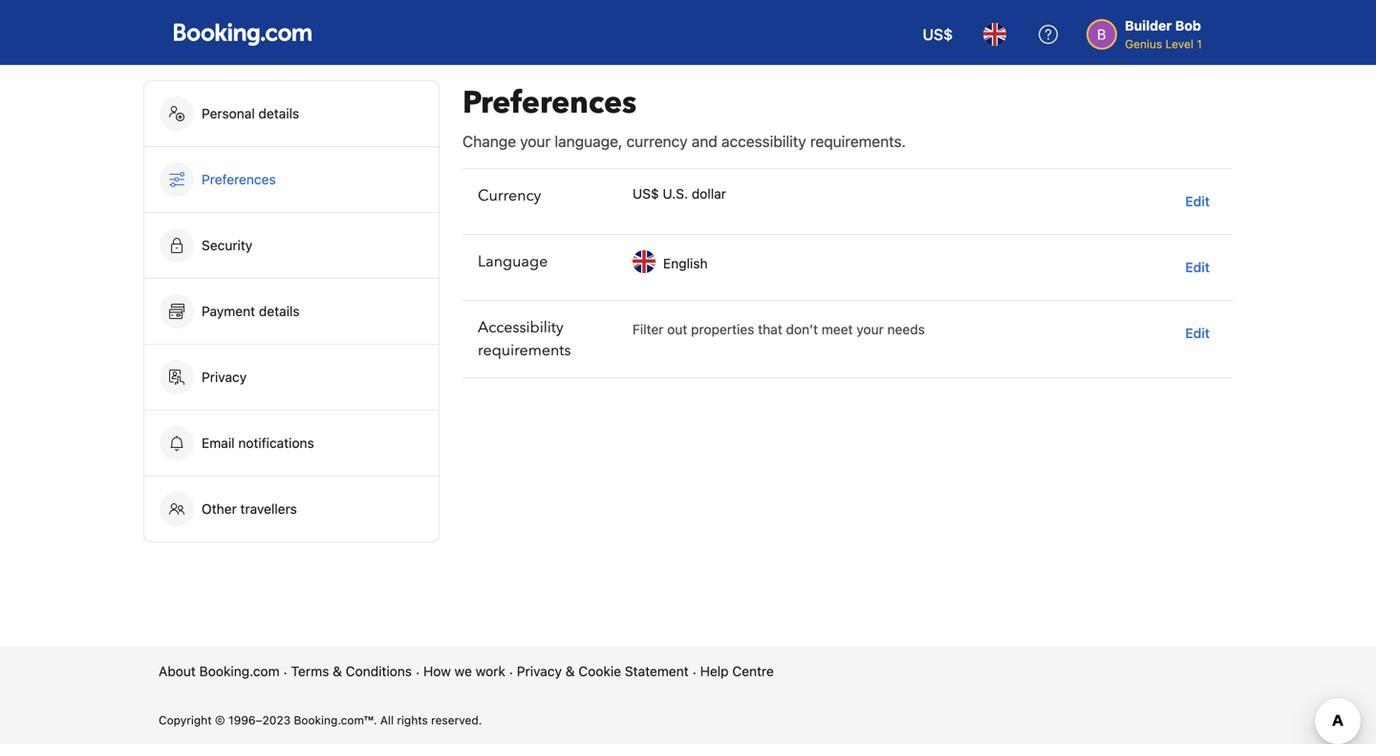 Task type: vqa. For each thing, say whether or not it's contained in the screenshot.
the rightmost the travelers
no



Task type: describe. For each thing, give the bounding box(es) containing it.
all
[[380, 714, 394, 727]]

preferences link
[[144, 147, 439, 212]]

personal details
[[202, 106, 299, 121]]

level
[[1166, 37, 1194, 51]]

english
[[663, 256, 708, 271]]

personal details link
[[144, 81, 439, 146]]

currency
[[478, 185, 541, 206]]

preferences change your language, currency and accessibility requirements.
[[463, 82, 906, 151]]

other travellers link
[[144, 477, 439, 542]]

that
[[758, 322, 782, 337]]

payment details
[[202, 303, 303, 319]]

cookie
[[579, 664, 621, 680]]

currency
[[627, 132, 688, 151]]

requirements.
[[810, 132, 906, 151]]

accessibility requirements
[[478, 317, 571, 361]]

accessibility
[[478, 317, 564, 338]]

security link
[[144, 213, 439, 278]]

& for terms
[[333, 664, 342, 680]]

us$ for us$ u.s. dollar
[[633, 186, 659, 202]]

notifications
[[238, 435, 314, 451]]

requirements
[[478, 340, 571, 361]]

language
[[478, 251, 548, 272]]

work
[[476, 664, 505, 680]]

copyright
[[159, 714, 212, 727]]

help centre
[[700, 664, 774, 680]]

builder
[[1125, 18, 1172, 33]]

security
[[202, 238, 253, 253]]

other
[[202, 501, 237, 517]]

preferences for preferences change your language, currency and accessibility requirements.
[[463, 82, 637, 124]]

email notifications
[[202, 435, 314, 451]]

statement
[[625, 664, 689, 680]]

reserved.
[[431, 714, 482, 727]]

centre
[[732, 664, 774, 680]]

us$ for us$
[[923, 25, 953, 43]]

us$ u.s. dollar
[[633, 186, 726, 202]]

meet
[[822, 322, 853, 337]]

travellers
[[240, 501, 297, 517]]

email notifications link
[[144, 411, 439, 476]]

bob
[[1175, 18, 1201, 33]]

accessibility
[[722, 132, 806, 151]]

about booking.com link
[[159, 662, 280, 681]]

other travellers
[[202, 501, 297, 517]]

rights
[[397, 714, 428, 727]]

copyright © 1996–2023 booking.com™. all rights reserved.
[[159, 714, 482, 727]]

booking.com
[[199, 664, 280, 680]]

change
[[463, 132, 516, 151]]

help centre link
[[700, 662, 774, 681]]

and
[[692, 132, 718, 151]]

booking.com™.
[[294, 714, 377, 727]]

privacy for privacy & cookie statement
[[517, 664, 562, 680]]



Task type: locate. For each thing, give the bounding box(es) containing it.
payment
[[202, 303, 255, 319]]

1 horizontal spatial privacy
[[517, 664, 562, 680]]

1996–2023
[[228, 714, 291, 727]]

0 vertical spatial edit button
[[1178, 184, 1218, 219]]

your
[[520, 132, 551, 151], [857, 322, 884, 337]]

email
[[202, 435, 235, 451]]

us$ button
[[911, 11, 965, 57]]

details for payment details
[[259, 303, 300, 319]]

2 edit from the top
[[1185, 259, 1210, 275]]

2 & from the left
[[566, 664, 575, 680]]

1 vertical spatial edit button
[[1178, 250, 1218, 285]]

0 vertical spatial preferences
[[463, 82, 637, 124]]

privacy & cookie statement
[[517, 664, 689, 680]]

help
[[700, 664, 729, 680]]

details right payment
[[259, 303, 300, 319]]

filter out properties that don't meet your needs
[[633, 322, 925, 337]]

1 details from the top
[[259, 106, 299, 121]]

edit for language
[[1185, 259, 1210, 275]]

0 vertical spatial us$
[[923, 25, 953, 43]]

0 horizontal spatial preferences
[[202, 172, 276, 187]]

1 horizontal spatial us$
[[923, 25, 953, 43]]

language,
[[555, 132, 623, 151]]

3 edit from the top
[[1185, 325, 1210, 341]]

1 edit from the top
[[1185, 194, 1210, 209]]

your inside preferences change your language, currency and accessibility requirements.
[[520, 132, 551, 151]]

privacy & cookie statement link
[[517, 662, 689, 681]]

1 edit button from the top
[[1178, 184, 1218, 219]]

edit button for accessibility requirements
[[1178, 316, 1218, 351]]

edit for currency
[[1185, 194, 1210, 209]]

2 vertical spatial edit
[[1185, 325, 1210, 341]]

about booking.com
[[159, 664, 280, 680]]

we
[[455, 664, 472, 680]]

1 vertical spatial us$
[[633, 186, 659, 202]]

& right terms
[[333, 664, 342, 680]]

& for privacy
[[566, 664, 575, 680]]

privacy
[[202, 369, 247, 385], [517, 664, 562, 680]]

your right meet
[[857, 322, 884, 337]]

preferences down personal
[[202, 172, 276, 187]]

preferences for preferences
[[202, 172, 276, 187]]

3 edit button from the top
[[1178, 316, 1218, 351]]

privacy down payment
[[202, 369, 247, 385]]

0 vertical spatial edit
[[1185, 194, 1210, 209]]

how we work link
[[423, 662, 505, 681]]

1 vertical spatial preferences
[[202, 172, 276, 187]]

0 vertical spatial details
[[259, 106, 299, 121]]

0 horizontal spatial us$
[[633, 186, 659, 202]]

filter
[[633, 322, 664, 337]]

don't
[[786, 322, 818, 337]]

edit button for language
[[1178, 250, 1218, 285]]

genius
[[1125, 37, 1162, 51]]

1 & from the left
[[333, 664, 342, 680]]

details right personal
[[259, 106, 299, 121]]

edit button for currency
[[1178, 184, 1218, 219]]

builder bob genius level 1
[[1125, 18, 1202, 51]]

0 horizontal spatial &
[[333, 664, 342, 680]]

your right change
[[520, 132, 551, 151]]

preferences inside preferences change your language, currency and accessibility requirements.
[[463, 82, 637, 124]]

details
[[259, 106, 299, 121], [259, 303, 300, 319]]

privacy for privacy
[[202, 369, 247, 385]]

terms
[[291, 664, 329, 680]]

©
[[215, 714, 225, 727]]

2 vertical spatial edit button
[[1178, 316, 1218, 351]]

0 horizontal spatial your
[[520, 132, 551, 151]]

privacy right work
[[517, 664, 562, 680]]

edit for accessibility requirements
[[1185, 325, 1210, 341]]

edit button
[[1178, 184, 1218, 219], [1178, 250, 1218, 285], [1178, 316, 1218, 351]]

1
[[1197, 37, 1202, 51]]

about
[[159, 664, 196, 680]]

terms & conditions
[[291, 664, 412, 680]]

0 horizontal spatial privacy
[[202, 369, 247, 385]]

us$ inside button
[[923, 25, 953, 43]]

0 vertical spatial your
[[520, 132, 551, 151]]

&
[[333, 664, 342, 680], [566, 664, 575, 680]]

1 horizontal spatial preferences
[[463, 82, 637, 124]]

personal
[[202, 106, 255, 121]]

1 vertical spatial details
[[259, 303, 300, 319]]

needs
[[887, 322, 925, 337]]

2 edit button from the top
[[1178, 250, 1218, 285]]

how
[[423, 664, 451, 680]]

dollar
[[692, 186, 726, 202]]

privacy link
[[144, 345, 439, 410]]

terms & conditions link
[[291, 662, 412, 681]]

properties
[[691, 322, 754, 337]]

1 vertical spatial privacy
[[517, 664, 562, 680]]

preferences
[[463, 82, 637, 124], [202, 172, 276, 187]]

1 vertical spatial edit
[[1185, 259, 1210, 275]]

out
[[667, 322, 687, 337]]

1 horizontal spatial your
[[857, 322, 884, 337]]

1 horizontal spatial &
[[566, 664, 575, 680]]

2 details from the top
[[259, 303, 300, 319]]

1 vertical spatial your
[[857, 322, 884, 337]]

details for personal details
[[259, 106, 299, 121]]

conditions
[[346, 664, 412, 680]]

u.s.
[[663, 186, 688, 202]]

0 vertical spatial privacy
[[202, 369, 247, 385]]

& left cookie
[[566, 664, 575, 680]]

how we work
[[423, 664, 505, 680]]

payment details link
[[144, 279, 439, 344]]

preferences up language,
[[463, 82, 637, 124]]

edit
[[1185, 194, 1210, 209], [1185, 259, 1210, 275], [1185, 325, 1210, 341]]

us$
[[923, 25, 953, 43], [633, 186, 659, 202]]



